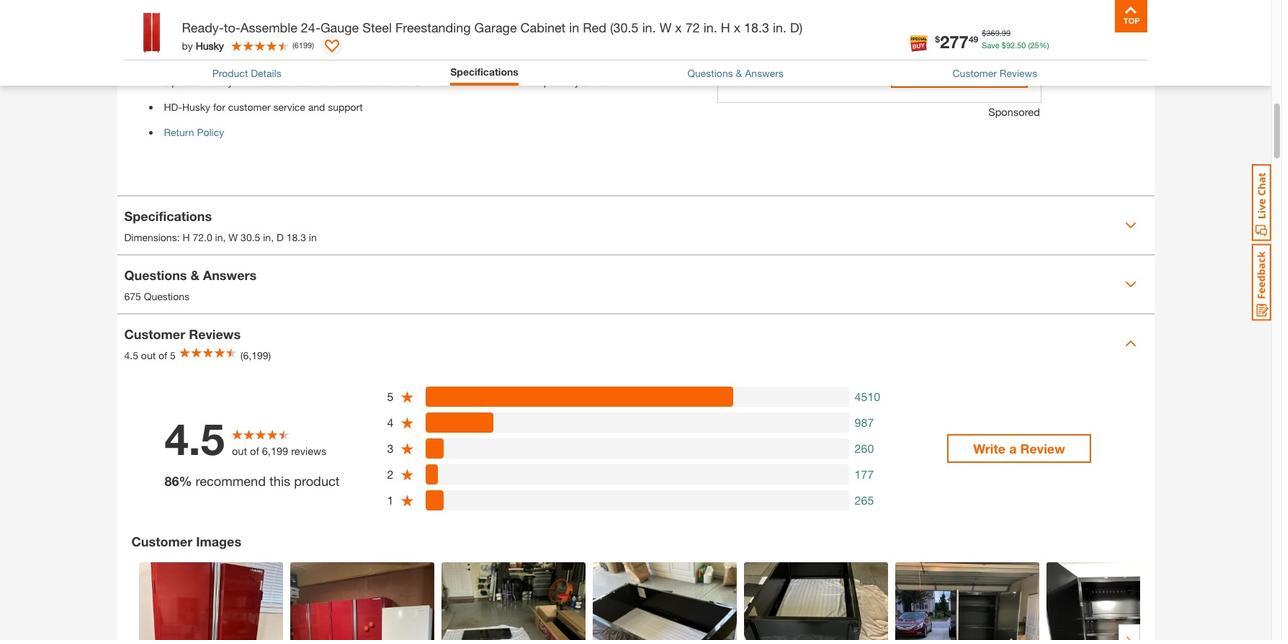 Task type: describe. For each thing, give the bounding box(es) containing it.
(6,199)
[[241, 349, 271, 362]]

164
[[900, 19, 929, 39]]

withstands extreme temperatures, high humidity and everyday wear and tear
[[164, 25, 511, 37]]

4510
[[855, 390, 881, 404]]

questions for questions & answers 675 questions
[[124, 267, 187, 283]]

177
[[855, 468, 874, 482]]

0 vertical spatial w
[[660, 19, 672, 35]]

separately
[[533, 75, 580, 88]]

surface
[[340, 75, 374, 88]]

%)
[[1040, 40, 1050, 49]]

extreme
[[217, 25, 254, 37]]

work
[[316, 75, 338, 88]]

ready-to-assemble 24-gauge steel freestanding garage cabinet in red (30.5 in. w x 72 in. h x 18.3 in. d)
[[182, 19, 803, 35]]

details
[[251, 67, 282, 79]]

72.0
[[193, 231, 212, 243]]

in. left solid
[[250, 75, 261, 88]]

assemble
[[241, 19, 298, 35]]

click
[[164, 50, 186, 62]]

return policy link
[[164, 126, 224, 138]]

4.5 for 4.5
[[165, 413, 225, 465]]

recommend
[[196, 473, 266, 489]]

more
[[227, 50, 250, 62]]

shop now button
[[891, 59, 1028, 88]]

in left red
[[570, 19, 580, 35]]

49
[[969, 33, 979, 44]]

bracket
[[475, 75, 509, 88]]

d)
[[791, 19, 803, 35]]

tear
[[493, 25, 511, 37]]

online
[[583, 75, 610, 88]]

for for more
[[212, 50, 224, 62]]

sponsored
[[989, 106, 1041, 118]]

and down the work
[[308, 101, 325, 113]]

answers for questions & answers
[[745, 67, 784, 79]]

0 vertical spatial reviews
[[1000, 67, 1038, 79]]

star icon image for 1
[[400, 494, 415, 508]]

$ 369 . 99 save $ 92 . 50 ( 25 %)
[[982, 28, 1050, 49]]

( inside $ 369 . 99 save $ 92 . 50 ( 25 %)
[[1029, 40, 1031, 49]]

star icon image for 3
[[400, 442, 415, 456]]

(30.5
[[610, 19, 639, 35]]

$ for 277
[[936, 33, 940, 44]]

click here for more information about the limited lifetime warranty. link
[[164, 50, 461, 62]]

4.5 for 4.5 out of 5
[[124, 349, 138, 362]]

and left tear
[[473, 25, 490, 37]]

husky for optional
[[205, 75, 233, 88]]

live chat image
[[1253, 164, 1272, 241]]

99
[[1002, 28, 1011, 37]]

675
[[124, 290, 141, 303]]

6199
[[295, 40, 312, 50]]

& for questions & answers
[[736, 67, 743, 79]]

4
[[387, 416, 394, 430]]

product details
[[212, 67, 282, 79]]

dimensions:
[[124, 231, 180, 243]]

for for customer
[[213, 101, 225, 113]]

987
[[855, 416, 874, 430]]

optional husky 72 in. solid wood work surface and 15-1/2 in. steel l bracket sold separately online
[[164, 75, 610, 88]]

0 vertical spatial 5
[[170, 349, 176, 362]]

4.5 out of 5
[[124, 349, 176, 362]]

customer images
[[132, 534, 242, 550]]

86 % recommend this product
[[165, 473, 340, 489]]

everyday
[[405, 25, 446, 37]]

2 , from the left
[[271, 231, 274, 243]]

1 x from the left
[[675, 19, 682, 35]]

limited
[[352, 50, 382, 62]]

1
[[387, 494, 394, 508]]

specifications dimensions: h 72.0 in , w 30.5 in , d 18.3 in
[[124, 208, 317, 243]]

15-
[[396, 75, 411, 88]]

l
[[466, 75, 472, 88]]

about
[[306, 50, 332, 62]]

1/2
[[411, 75, 426, 88]]

260
[[855, 442, 874, 456]]

hangups collection wood 2-shelf wall mounted garage cabinet in white (36 in w x 24 in h x 16 in d) image
[[733, 0, 873, 88]]

in right '72.0'
[[215, 231, 223, 243]]

0 horizontal spatial 72
[[236, 75, 247, 88]]

product
[[294, 473, 340, 489]]

policy
[[197, 126, 224, 138]]

to-
[[224, 19, 241, 35]]

save
[[982, 40, 1000, 49]]

husky for hd-
[[182, 101, 210, 113]]

277
[[940, 31, 969, 52]]

caret image for specifications
[[1125, 220, 1137, 232]]

here
[[189, 50, 209, 62]]

d
[[277, 231, 284, 243]]

86
[[165, 473, 179, 489]]

0 vertical spatial 72
[[686, 19, 700, 35]]

display image
[[325, 40, 339, 54]]

top button
[[1115, 0, 1148, 32]]

answers for questions & answers 675 questions
[[203, 267, 257, 283]]

164 shop now
[[900, 19, 992, 81]]

product
[[212, 67, 248, 79]]

questions & answers 675 questions
[[124, 267, 257, 303]]

return policy
[[164, 126, 224, 138]]

images
[[196, 534, 242, 550]]

information
[[252, 50, 303, 62]]

in right d
[[309, 231, 317, 243]]

1 horizontal spatial 18.3
[[744, 19, 770, 35]]

write a review button
[[948, 435, 1092, 464]]

1 vertical spatial 5
[[387, 390, 394, 404]]

return
[[164, 126, 194, 138]]

reviews
[[291, 445, 327, 457]]

garage
[[475, 19, 517, 35]]

0 vertical spatial customer
[[953, 67, 997, 79]]

write
[[974, 441, 1006, 457]]

50
[[1018, 40, 1027, 49]]

star icon image for 5
[[400, 390, 415, 404]]

freestanding
[[396, 19, 471, 35]]



Task type: vqa. For each thing, say whether or not it's contained in the screenshot.
bottom Husky
yes



Task type: locate. For each thing, give the bounding box(es) containing it.
x right (30.5
[[675, 19, 682, 35]]

and
[[385, 25, 402, 37], [473, 25, 490, 37], [376, 75, 393, 88], [308, 101, 325, 113]]

customer reviews up 4.5 out of 5
[[124, 326, 241, 342]]

0 vertical spatial caret image
[[1125, 220, 1137, 232]]

0 horizontal spatial answers
[[203, 267, 257, 283]]

1 star icon image from the top
[[400, 390, 415, 404]]

customer
[[228, 101, 271, 113]]

)
[[312, 40, 314, 50]]

0 horizontal spatial of
[[159, 349, 167, 362]]

w inside specifications dimensions: h 72.0 in , w 30.5 in , d 18.3 in
[[229, 231, 238, 243]]

sold
[[512, 75, 531, 88]]

specifications up "dimensions:"
[[124, 208, 212, 224]]

husky down ready-
[[196, 39, 224, 52]]

in. right (30.5
[[643, 19, 656, 35]]

4 star icon image from the top
[[400, 468, 415, 482]]

92
[[1007, 40, 1016, 49]]

support
[[328, 101, 363, 113]]

click here for more information about the limited lifetime warranty.
[[164, 50, 461, 62]]

1 ( from the left
[[1029, 40, 1031, 49]]

0 vertical spatial customer reviews
[[953, 67, 1038, 79]]

star icon image
[[400, 390, 415, 404], [400, 416, 415, 430], [400, 442, 415, 456], [400, 468, 415, 482], [400, 494, 415, 508]]

specifications down tear
[[451, 66, 519, 78]]

review
[[1021, 441, 1066, 457]]

in. up questions & answers
[[704, 19, 718, 35]]

a
[[1010, 441, 1017, 457]]

2 horizontal spatial $
[[1002, 40, 1007, 49]]

25
[[1031, 40, 1040, 49]]

1 vertical spatial 72
[[236, 75, 247, 88]]

1 vertical spatial specifications
[[124, 208, 212, 224]]

0 vertical spatial .
[[1000, 28, 1002, 37]]

1 horizontal spatial of
[[250, 445, 259, 457]]

1 vertical spatial .
[[1016, 40, 1018, 49]]

out up recommend
[[232, 445, 247, 457]]

in. right the 1/2 at top
[[429, 75, 439, 88]]

specifications for specifications dimensions: h 72.0 in , w 30.5 in , d 18.3 in
[[124, 208, 212, 224]]

0 horizontal spatial reviews
[[189, 326, 241, 342]]

withstands
[[164, 25, 215, 37]]

steel
[[363, 19, 392, 35]]

$ for 369
[[982, 28, 987, 37]]

and left 15-
[[376, 75, 393, 88]]

ready-
[[182, 19, 224, 35]]

0 horizontal spatial 18.3
[[287, 231, 306, 243]]

, right '72.0'
[[223, 231, 226, 243]]

h inside specifications dimensions: h 72.0 in , w 30.5 in , d 18.3 in
[[183, 231, 190, 243]]

0 horizontal spatial h
[[183, 231, 190, 243]]

1 horizontal spatial $
[[982, 28, 987, 37]]

in
[[570, 19, 580, 35], [215, 231, 223, 243], [263, 231, 271, 243], [309, 231, 317, 243]]

w
[[660, 19, 672, 35], [229, 231, 238, 243]]

in. left d) in the right top of the page
[[773, 19, 787, 35]]

out of 6,199 reviews
[[232, 445, 327, 457]]

1 vertical spatial customer reviews
[[124, 326, 241, 342]]

0 horizontal spatial (
[[293, 40, 295, 50]]

0 horizontal spatial 4.5
[[124, 349, 138, 362]]

h left '72.0'
[[183, 231, 190, 243]]

reviews
[[1000, 67, 1038, 79], [189, 326, 241, 342]]

1 horizontal spatial w
[[660, 19, 672, 35]]

( 6199 )
[[293, 40, 314, 50]]

for
[[212, 50, 224, 62], [213, 101, 225, 113]]

4.5 up %
[[165, 413, 225, 465]]

6,199
[[262, 445, 288, 457]]

wood
[[287, 75, 313, 88]]

high
[[322, 25, 341, 37]]

3 star icon image from the top
[[400, 442, 415, 456]]

customer reviews down save
[[953, 67, 1038, 79]]

x up questions & answers
[[734, 19, 741, 35]]

1 vertical spatial reviews
[[189, 326, 241, 342]]

1 horizontal spatial x
[[734, 19, 741, 35]]

5 star icon image from the top
[[400, 494, 415, 508]]

steel
[[442, 75, 464, 88]]

3
[[387, 442, 394, 456]]

2 x from the left
[[734, 19, 741, 35]]

2 ( from the left
[[293, 40, 295, 50]]

questions
[[688, 67, 733, 79], [124, 267, 187, 283], [144, 290, 190, 303]]

in left d
[[263, 231, 271, 243]]

by
[[182, 39, 193, 52]]

star icon image for 4
[[400, 416, 415, 430]]

$ 277 49
[[936, 31, 979, 52]]

1 vertical spatial of
[[250, 445, 259, 457]]

0 vertical spatial 4.5
[[124, 349, 138, 362]]

1 vertical spatial &
[[191, 267, 200, 283]]

1 horizontal spatial &
[[736, 67, 743, 79]]

questions for questions & answers
[[688, 67, 733, 79]]

5
[[170, 349, 176, 362], [387, 390, 394, 404]]

customer down save
[[953, 67, 997, 79]]

18.3 inside specifications dimensions: h 72.0 in , w 30.5 in , d 18.3 in
[[287, 231, 306, 243]]

0 vertical spatial husky
[[196, 39, 224, 52]]

1 vertical spatial questions
[[124, 267, 187, 283]]

customer left images
[[132, 534, 193, 550]]

write a review
[[974, 441, 1066, 457]]

1 vertical spatial 4.5
[[165, 413, 225, 465]]

1 vertical spatial caret image
[[1125, 279, 1137, 291]]

1 vertical spatial husky
[[205, 75, 233, 88]]

$ right 164
[[936, 33, 940, 44]]

1 horizontal spatial out
[[232, 445, 247, 457]]

4.5 down 675
[[124, 349, 138, 362]]

0 vertical spatial h
[[721, 19, 731, 35]]

temperatures,
[[257, 25, 319, 37]]

, left d
[[271, 231, 274, 243]]

caret image for questions & answers
[[1125, 279, 1137, 291]]

product image image
[[128, 7, 175, 54]]

24-
[[301, 19, 321, 35]]

red
[[583, 19, 607, 35]]

0 horizontal spatial out
[[141, 349, 156, 362]]

w left 30.5
[[229, 231, 238, 243]]

0 vertical spatial questions
[[688, 67, 733, 79]]

72 down more
[[236, 75, 247, 88]]

husky down more
[[205, 75, 233, 88]]

by husky
[[182, 39, 224, 52]]

customer up 4.5 out of 5
[[124, 326, 185, 342]]

&
[[736, 67, 743, 79], [191, 267, 200, 283]]

$ right 49
[[982, 28, 987, 37]]

service
[[273, 101, 305, 113]]

product details button
[[212, 65, 282, 81], [212, 65, 282, 81]]

2 caret image from the top
[[1125, 279, 1137, 291]]

husky up the return policy
[[182, 101, 210, 113]]

2 vertical spatial husky
[[182, 101, 210, 113]]

customer
[[953, 67, 997, 79], [124, 326, 185, 342], [132, 534, 193, 550]]

1 horizontal spatial customer reviews
[[953, 67, 1038, 79]]

gauge
[[321, 19, 359, 35]]

0 horizontal spatial &
[[191, 267, 200, 283]]

%
[[179, 473, 192, 489]]

specifications inside specifications dimensions: h 72.0 in , w 30.5 in , d 18.3 in
[[124, 208, 212, 224]]

optional
[[164, 75, 202, 88]]

hd-
[[164, 101, 182, 113]]

the
[[335, 50, 349, 62]]

2 star icon image from the top
[[400, 416, 415, 430]]

0 horizontal spatial $
[[936, 33, 940, 44]]

specifications button
[[451, 64, 519, 82], [451, 64, 519, 79]]

caret image
[[1125, 220, 1137, 232], [1125, 279, 1137, 291]]

0 vertical spatial 18.3
[[744, 19, 770, 35]]

shop
[[928, 65, 960, 81]]

specifications for specifications
[[451, 66, 519, 78]]

reviews down 50 at the top of the page
[[1000, 67, 1038, 79]]

and up lifetime
[[385, 25, 402, 37]]

1 vertical spatial out
[[232, 445, 247, 457]]

x
[[675, 19, 682, 35], [734, 19, 741, 35]]

0 horizontal spatial specifications
[[124, 208, 212, 224]]

0 horizontal spatial ,
[[223, 231, 226, 243]]

out down 675
[[141, 349, 156, 362]]

1 horizontal spatial h
[[721, 19, 731, 35]]

& for questions & answers 675 questions
[[191, 267, 200, 283]]

( right 50 at the top of the page
[[1029, 40, 1031, 49]]

answers
[[745, 67, 784, 79], [203, 267, 257, 283]]

0 vertical spatial out
[[141, 349, 156, 362]]

0 vertical spatial &
[[736, 67, 743, 79]]

answers inside questions & answers 675 questions
[[203, 267, 257, 283]]

72 up questions & answers
[[686, 19, 700, 35]]

feedback link image
[[1253, 244, 1272, 321]]

18.3 right d
[[287, 231, 306, 243]]

1 horizontal spatial ,
[[271, 231, 274, 243]]

0 horizontal spatial x
[[675, 19, 682, 35]]

0 horizontal spatial 5
[[170, 349, 176, 362]]

reviews up (6,199)
[[189, 326, 241, 342]]

0 horizontal spatial customer reviews
[[124, 326, 241, 342]]

$ down 99
[[1002, 40, 1007, 49]]

1 vertical spatial customer
[[124, 326, 185, 342]]

.
[[1000, 28, 1002, 37], [1016, 40, 1018, 49]]

265
[[855, 494, 874, 508]]

1 vertical spatial for
[[213, 101, 225, 113]]

this
[[270, 473, 290, 489]]

1 horizontal spatial specifications
[[451, 66, 519, 78]]

for up policy
[[213, 101, 225, 113]]

1 horizontal spatial 72
[[686, 19, 700, 35]]

2 vertical spatial questions
[[144, 290, 190, 303]]

0 vertical spatial for
[[212, 50, 224, 62]]

1 vertical spatial 18.3
[[287, 231, 306, 243]]

w right (30.5
[[660, 19, 672, 35]]

2
[[387, 468, 394, 482]]

caret image
[[1125, 338, 1137, 350]]

$ inside $ 277 49
[[936, 33, 940, 44]]

1 horizontal spatial 5
[[387, 390, 394, 404]]

1 vertical spatial w
[[229, 231, 238, 243]]

1 caret image from the top
[[1125, 220, 1137, 232]]

star icon image for 2
[[400, 468, 415, 482]]

0 vertical spatial of
[[159, 349, 167, 362]]

0 vertical spatial answers
[[745, 67, 784, 79]]

warranty.
[[420, 50, 461, 62]]

1 horizontal spatial 4.5
[[165, 413, 225, 465]]

solid
[[263, 75, 285, 88]]

1 vertical spatial h
[[183, 231, 190, 243]]

4.5
[[124, 349, 138, 362], [165, 413, 225, 465]]

0 horizontal spatial w
[[229, 231, 238, 243]]

$
[[982, 28, 987, 37], [936, 33, 940, 44], [1002, 40, 1007, 49]]

( down temperatures,
[[293, 40, 295, 50]]

0 vertical spatial specifications
[[451, 66, 519, 78]]

h up questions & answers
[[721, 19, 731, 35]]

369
[[987, 28, 1000, 37]]

(
[[1029, 40, 1031, 49], [293, 40, 295, 50]]

1 vertical spatial answers
[[203, 267, 257, 283]]

18.3
[[744, 19, 770, 35], [287, 231, 306, 243]]

humidity
[[344, 25, 383, 37]]

& inside questions & answers 675 questions
[[191, 267, 200, 283]]

18.3 left d) in the right top of the page
[[744, 19, 770, 35]]

lifetime
[[384, 50, 417, 62]]

for right here
[[212, 50, 224, 62]]

husky for by
[[196, 39, 224, 52]]

1 horizontal spatial reviews
[[1000, 67, 1038, 79]]

1 horizontal spatial answers
[[745, 67, 784, 79]]

hd-husky for customer service and support
[[164, 101, 363, 113]]

questions & answers
[[688, 67, 784, 79]]

0 horizontal spatial .
[[1000, 28, 1002, 37]]

customer reviews
[[953, 67, 1038, 79], [124, 326, 241, 342]]

1 , from the left
[[223, 231, 226, 243]]

1 horizontal spatial (
[[1029, 40, 1031, 49]]

30.5
[[241, 231, 260, 243]]

2 vertical spatial customer
[[132, 534, 193, 550]]

1 horizontal spatial .
[[1016, 40, 1018, 49]]

wear
[[449, 25, 471, 37]]



